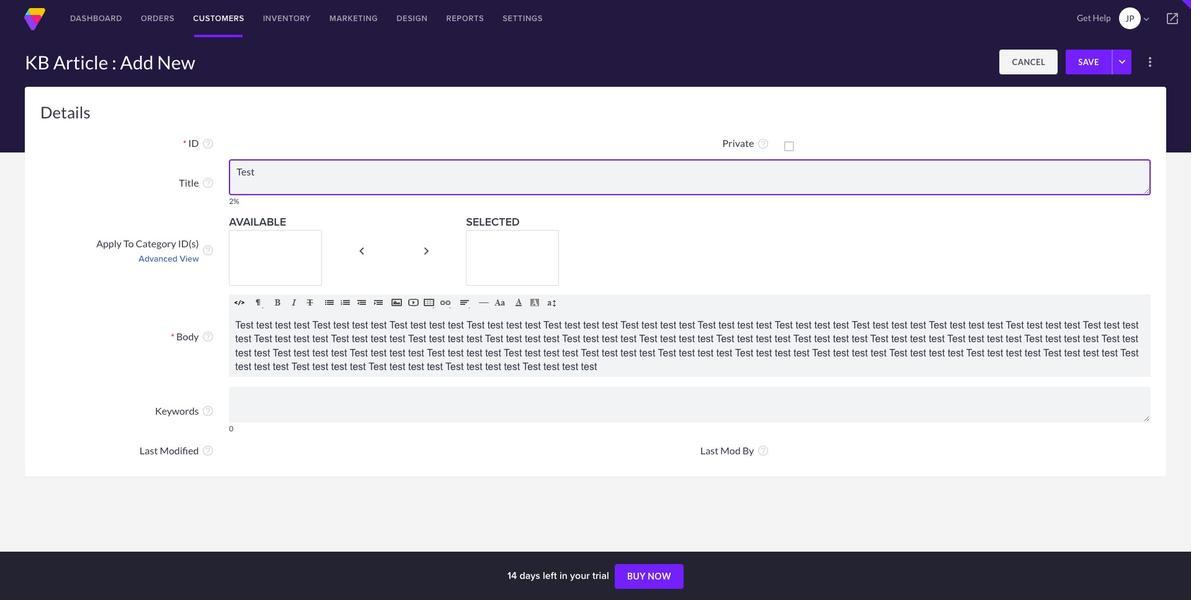 Task type: describe. For each thing, give the bounding box(es) containing it.
title help_outline
[[179, 177, 214, 189]]

apply
[[96, 237, 122, 249]]

0
[[229, 425, 233, 434]]

cancel link
[[1000, 50, 1058, 74]]

get help
[[1077, 12, 1111, 23]]

test test test test test test test test test test test test test test test test test test test test test test test test test test test test test test test test test test test test test test test test test test test test test test test test test test test test test test test test test test test test test test test test test test test test test test test test test test test test test test test test test test test test test test test test test test test test test test test test test test test test test test test test test test test test test test test test test test test test test test test test test test test test test test test test test test test test test test test test test test test test test test test test test test test test test test test test test test test test test test test test
[[235, 320, 1139, 372]]

save
[[1079, 57, 1099, 67]]

buy
[[627, 572, 646, 582]]

trial
[[592, 569, 609, 583]]

help
[[1093, 12, 1111, 23]]

advanced
[[139, 252, 178, 265]]

left
[[543, 569, 557, 583]]

private
[[723, 137, 754, 149]]

more_vert button
[[1138, 50, 1163, 74]]

apply to category id(s) advanced view help_outline
[[96, 237, 214, 265]]

last for help_outline
[[140, 445, 158, 456]]

article
[[53, 51, 108, 73]]

help_outline inside the private help_outline
[[757, 137, 770, 150]]

keywords help_outline
[[155, 405, 214, 418]]

dashboard
[[70, 12, 122, 24]]

keywords
[[155, 405, 199, 417]]

get
[[1077, 12, 1091, 23]]

available
[[229, 214, 286, 230]]

* for * id help_outline
[[183, 139, 186, 149]]

cancel
[[1012, 57, 1046, 67]]

orders
[[141, 12, 175, 24]]

design
[[397, 12, 428, 24]]

body
[[176, 330, 199, 342]]

now
[[648, 572, 671, 582]]

* id help_outline
[[183, 137, 214, 150]]

more_vert
[[1143, 55, 1158, 69]]

help_outline inside last modified help_outline
[[202, 445, 214, 457]]

kb article : add new
[[25, 51, 195, 73]]

title
[[179, 177, 199, 189]]

reports
[[446, 12, 484, 24]]

selected
[[466, 214, 520, 230]]

help_outline inside * body help_outline
[[202, 331, 214, 343]]

14 days left in your trial
[[507, 569, 612, 583]]

help_outline inside * id help_outline
[[202, 137, 214, 150]]

help_outline inside last mod by help_outline
[[757, 445, 770, 457]]

new
[[157, 51, 195, 73]]

days
[[520, 569, 540, 583]]

id
[[188, 137, 199, 149]]



Task type: vqa. For each thing, say whether or not it's contained in the screenshot.
the bottom Fields
no



Task type: locate. For each thing, give the bounding box(es) containing it.
0 horizontal spatial *
[[171, 332, 174, 342]]

buy now
[[627, 572, 671, 582]]

1 last from the left
[[140, 445, 158, 456]]

test
[[235, 320, 254, 331], [312, 320, 331, 331], [389, 320, 408, 331], [467, 320, 485, 331], [544, 320, 562, 331], [621, 320, 639, 331], [698, 320, 716, 331], [775, 320, 793, 331], [852, 320, 870, 331], [929, 320, 947, 331], [1006, 320, 1024, 331], [1083, 320, 1101, 331], [254, 334, 272, 344], [331, 334, 349, 344], [408, 334, 426, 344], [485, 334, 503, 344], [562, 334, 580, 344], [639, 334, 657, 344], [716, 334, 735, 344], [793, 334, 812, 344], [870, 334, 889, 344], [947, 334, 966, 344], [1025, 334, 1043, 344], [1102, 334, 1120, 344], [273, 348, 291, 358], [350, 348, 368, 358], [427, 348, 445, 358], [504, 348, 522, 358], [581, 348, 599, 358], [658, 348, 676, 358], [735, 348, 753, 358], [812, 348, 831, 358], [889, 348, 908, 358], [966, 348, 985, 358], [1044, 348, 1062, 358], [1121, 348, 1139, 358], [291, 362, 310, 372], [369, 362, 387, 372], [446, 362, 464, 372], [523, 362, 541, 372]]

1 horizontal spatial *
[[183, 139, 186, 149]]

in
[[560, 569, 568, 583]]

to
[[124, 237, 134, 249]]

settings
[[503, 12, 543, 24]]

1 vertical spatial *
[[171, 332, 174, 342]]

your
[[570, 569, 590, 583]]

help_outline inside keywords help_outline
[[202, 405, 214, 418]]

0 vertical spatial *
[[183, 139, 186, 149]]

last modified help_outline
[[140, 445, 214, 457]]

marketing
[[329, 12, 378, 24]]

2%
[[229, 197, 239, 206]]

private help_outline
[[723, 137, 770, 150]]

last left modified
[[140, 445, 158, 456]]

next
[[407, 259, 466, 274]]

save link
[[1066, 50, 1112, 74]]

 link
[[1154, 0, 1191, 37]]

help_outline inside title help_outline
[[202, 177, 214, 189]]

help_outline right modified
[[202, 445, 214, 457]]

help_outline inside apply to category id(s) advanced view help_outline
[[202, 245, 214, 257]]

2 last from the left
[[701, 445, 719, 456]]

help_outline right view
[[202, 245, 214, 257]]

* left body
[[171, 332, 174, 342]]

14
[[507, 569, 517, 583]]

buy now link
[[615, 565, 684, 590]]

1 horizontal spatial last
[[701, 445, 719, 456]]

* body help_outline
[[171, 330, 214, 343]]

dashboard link
[[61, 0, 132, 37]]

last mod by help_outline
[[701, 445, 770, 457]]

help_outline right keywords
[[202, 405, 214, 418]]

add
[[120, 51, 154, 73]]

id(s)
[[178, 237, 199, 249]]

help_outline right private
[[757, 137, 770, 150]]

last left mod
[[701, 445, 719, 456]]

inventory
[[263, 12, 311, 24]]

help_outline right by
[[757, 445, 770, 457]]

* left the 'id'
[[183, 139, 186, 149]]

view
[[180, 252, 199, 265]]

mod
[[721, 445, 741, 456]]

modified
[[160, 445, 199, 456]]

* inside * id help_outline
[[183, 139, 186, 149]]

details
[[40, 102, 90, 122]]

customers
[[193, 12, 244, 24]]


[[1165, 11, 1180, 26]]

*
[[183, 139, 186, 149], [171, 332, 174, 342]]

last for by
[[701, 445, 719, 456]]

* inside * body help_outline
[[171, 332, 174, 342]]

category
[[136, 237, 176, 249]]

help_outline
[[202, 137, 214, 150], [757, 137, 770, 150], [202, 177, 214, 189], [202, 245, 214, 257], [202, 331, 214, 343], [202, 405, 214, 418], [202, 445, 214, 457], [757, 445, 770, 457]]

jp
[[1126, 13, 1135, 24]]

last
[[140, 445, 158, 456], [701, 445, 719, 456]]

None text field
[[229, 159, 1151, 195], [229, 387, 1151, 423], [229, 159, 1151, 195], [229, 387, 1151, 423]]


[[1141, 14, 1152, 25]]

* for * body help_outline
[[171, 332, 174, 342]]

next link
[[394, 238, 466, 274]]

0 horizontal spatial last
[[140, 445, 158, 456]]

kb
[[25, 51, 50, 73]]

last inside last modified help_outline
[[140, 445, 158, 456]]

last inside last mod by help_outline
[[701, 445, 719, 456]]

help_outline right the 'id'
[[202, 137, 214, 150]]

help_outline right body
[[202, 331, 214, 343]]

by
[[743, 445, 754, 456]]

help_outline right title
[[202, 177, 214, 189]]

:
[[112, 51, 116, 73]]

advanced view link
[[40, 252, 199, 265]]

test
[[256, 320, 272, 331], [275, 320, 291, 331], [294, 320, 310, 331], [333, 320, 349, 331], [352, 320, 368, 331], [371, 320, 387, 331], [410, 320, 426, 331], [429, 320, 445, 331], [448, 320, 464, 331], [487, 320, 504, 331], [506, 320, 522, 331], [525, 320, 541, 331], [565, 320, 581, 331], [583, 320, 599, 331], [602, 320, 618, 331], [642, 320, 658, 331], [660, 320, 676, 331], [679, 320, 695, 331], [719, 320, 735, 331], [737, 320, 753, 331], [756, 320, 772, 331], [796, 320, 812, 331], [815, 320, 831, 331], [833, 320, 849, 331], [873, 320, 889, 331], [892, 320, 908, 331], [910, 320, 926, 331], [950, 320, 966, 331], [969, 320, 985, 331], [987, 320, 1003, 331], [1027, 320, 1043, 331], [1046, 320, 1062, 331], [1064, 320, 1080, 331], [1104, 320, 1120, 331], [1123, 320, 1139, 331], [235, 334, 251, 344], [275, 334, 291, 344], [294, 334, 310, 344], [312, 334, 328, 344], [352, 334, 368, 344], [371, 334, 387, 344], [389, 334, 405, 344], [429, 334, 445, 344], [448, 334, 464, 344], [467, 334, 483, 344], [506, 334, 522, 344], [525, 334, 541, 344], [544, 334, 560, 344], [583, 334, 599, 344], [602, 334, 618, 344], [621, 334, 637, 344], [660, 334, 676, 344], [679, 334, 695, 344], [698, 334, 714, 344], [737, 334, 753, 344], [756, 334, 772, 344], [775, 334, 791, 344], [814, 334, 830, 344], [833, 334, 849, 344], [852, 334, 868, 344], [891, 334, 907, 344], [910, 334, 926, 344], [929, 334, 945, 344], [968, 334, 984, 344], [987, 334, 1003, 344], [1006, 334, 1022, 344], [1046, 334, 1062, 344], [1064, 334, 1080, 344], [1083, 334, 1099, 344], [1123, 334, 1139, 344], [235, 348, 251, 358], [254, 348, 270, 358], [294, 348, 310, 358], [312, 348, 328, 358], [331, 348, 347, 358], [371, 348, 387, 358], [389, 348, 405, 358], [408, 348, 424, 358], [448, 348, 464, 358], [467, 348, 483, 358], [485, 348, 501, 358], [525, 348, 541, 358], [544, 348, 560, 358], [562, 348, 578, 358], [602, 348, 618, 358], [621, 348, 637, 358], [639, 348, 655, 358], [679, 348, 695, 358], [698, 348, 714, 358], [716, 348, 732, 358], [756, 348, 772, 358], [775, 348, 791, 358], [794, 348, 810, 358], [833, 348, 849, 358], [852, 348, 868, 358], [871, 348, 887, 358], [910, 348, 926, 358], [929, 348, 945, 358], [948, 348, 964, 358], [987, 348, 1003, 358], [1006, 348, 1022, 358], [1025, 348, 1041, 358], [1064, 348, 1080, 358], [1083, 348, 1099, 358], [1102, 348, 1118, 358], [235, 362, 251, 372], [254, 362, 270, 372], [273, 362, 289, 372], [312, 362, 328, 372], [331, 362, 347, 372], [350, 362, 366, 372], [389, 362, 405, 372], [408, 362, 424, 372], [427, 362, 443, 372], [467, 362, 483, 372], [485, 362, 501, 372], [504, 362, 520, 372], [544, 362, 560, 372], [562, 362, 578, 372], [581, 362, 597, 372]]



